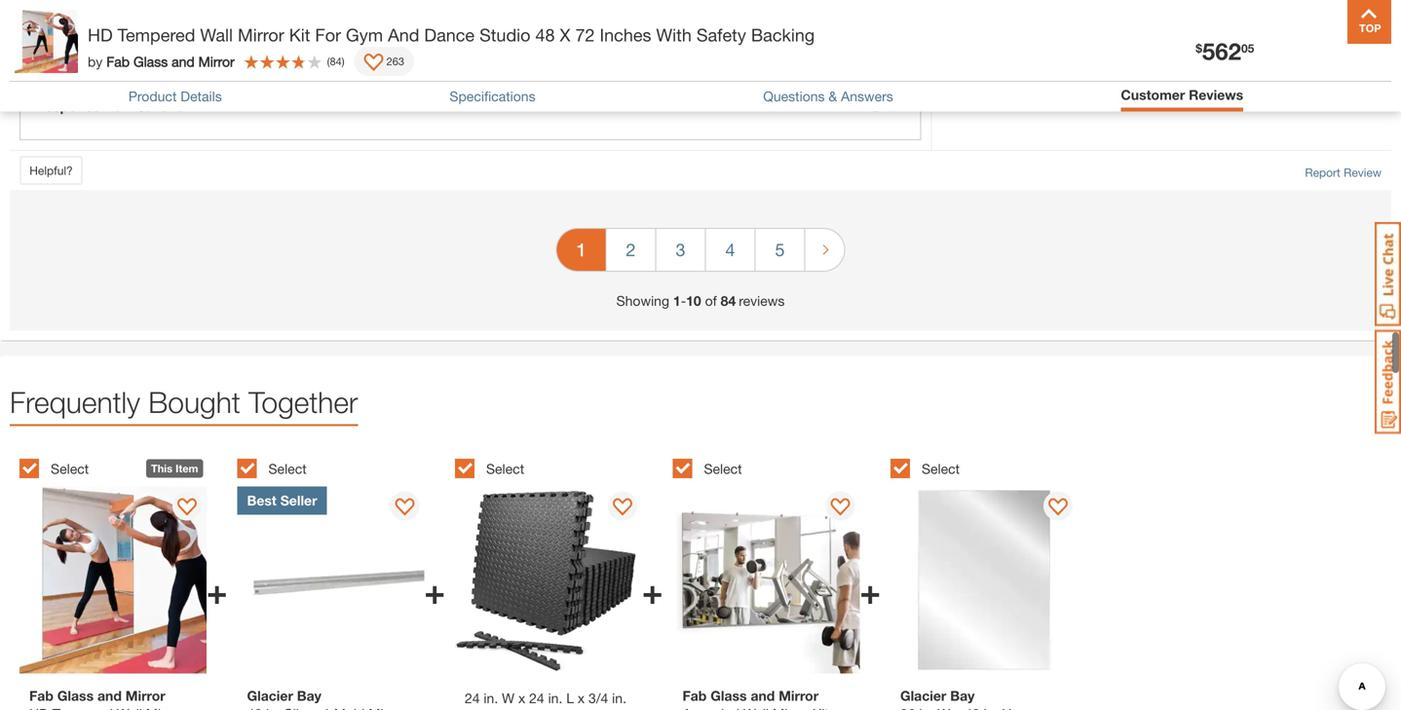 Task type: describe. For each thing, give the bounding box(es) containing it.
and inside the 4 / 5 group
[[751, 688, 775, 704]]

item
[[175, 462, 198, 475]]

wall
[[200, 24, 233, 45]]

What can we help you find today? search field
[[387, 26, 920, 67]]

24 in. w x 24 in. l x 3/4 in. t extra thick interlocking puzzle exercise mat for home and gym equipment (72 sq. ft.) image
[[455, 487, 642, 674]]

+ for 3 / 5 'group'
[[642, 570, 663, 612]]

0 horizontal spatial and
[[172, 53, 195, 69]]

and
[[388, 24, 419, 45]]

1 / 5 group
[[19, 448, 227, 710]]

24 in. w x 24 in. l x 3/4 in. link
[[465, 688, 632, 710]]

specifications
[[450, 88, 535, 104]]

2
[[626, 239, 636, 260]]

frequently bought together
[[10, 385, 358, 419]]

live chat image
[[1375, 222, 1401, 326]]

dance
[[424, 24, 475, 45]]

daly
[[125, 38, 155, 56]]

48 in. silver j-mold mirror mount image
[[237, 487, 424, 674]]

the home depot logo image
[[16, 16, 78, 78]]

helpful? button
[[19, 156, 83, 185]]

&
[[829, 88, 837, 104]]

from
[[104, 98, 134, 114]]

need
[[19, 20, 52, 36]]

2 24 from the left
[[529, 690, 544, 706]]

263 button
[[354, 47, 414, 76]]

by fab glass and mirror
[[88, 53, 234, 69]]

display image inside "5 / 5" group
[[1048, 498, 1068, 518]]

10pm
[[195, 38, 237, 56]]

tempered
[[118, 24, 195, 45]]

safety
[[697, 24, 746, 45]]

05
[[1241, 41, 1254, 55]]

daly city 10pm
[[125, 38, 237, 56]]

4
[[725, 239, 735, 260]]

w
[[502, 690, 515, 706]]

best
[[247, 492, 277, 509]]

mirror for fab
[[779, 688, 819, 704]]

city
[[160, 38, 187, 56]]

reviews
[[739, 293, 785, 309]]

need hardware package
[[19, 20, 169, 36]]

+ inside 1 / 5 group
[[206, 570, 227, 612]]

263
[[386, 55, 404, 68]]

hardware
[[56, 20, 112, 36]]

72
[[575, 24, 595, 45]]

+ for the 4 / 5 group
[[860, 570, 881, 612]]

glacier bay for the glacier bay link in the "5 / 5" group
[[900, 688, 975, 704]]

8 link
[[1331, 19, 1378, 70]]

product image image
[[15, 10, 78, 73]]

questions
[[763, 88, 825, 104]]

studio
[[479, 24, 530, 45]]

mirror for hd
[[238, 24, 284, 45]]

10
[[686, 293, 701, 309]]

r.
[[188, 98, 202, 114]]

hd
[[88, 24, 113, 45]]

0 vertical spatial 84
[[330, 55, 342, 68]]

1 24 from the left
[[465, 690, 480, 706]]

package
[[116, 20, 169, 36]]

reviews
[[1189, 87, 1243, 103]]

$ 562 05
[[1196, 37, 1254, 65]]

4 button
[[706, 229, 755, 271]]

display image inside 2 / 5 group
[[395, 498, 414, 518]]

diy
[[1177, 51, 1202, 70]]

product
[[128, 88, 177, 104]]

24 in. w x 24 in. l x 3/4 in.
[[465, 690, 631, 710]]

response from juliana r.
[[35, 98, 202, 114]]

)
[[342, 55, 345, 68]]

with
[[656, 24, 692, 45]]

display image inside the 4 / 5 group
[[830, 498, 850, 518]]

4 / 5 group
[[673, 448, 881, 710]]

562
[[1202, 37, 1241, 65]]

x
[[560, 24, 570, 45]]

2 x from the left
[[578, 690, 585, 706]]

$
[[1196, 41, 1202, 55]]

select for 24 in. w x 24 in. l x 3/4 in.
[[486, 461, 524, 477]]

1 horizontal spatial 84
[[721, 293, 736, 309]]

select inside 2 / 5 group
[[268, 461, 307, 477]]

showing
[[616, 293, 669, 309]]

brian button
[[38, 50, 70, 70]]

inches
[[600, 24, 651, 45]]

glacier bay link inside 2 / 5 group
[[247, 688, 414, 710]]

bay for the glacier bay link in the 2 / 5 group
[[297, 688, 321, 704]]

1 in. from the left
[[484, 690, 498, 706]]

2 in. from the left
[[548, 690, 563, 706]]

by for by brian
[[19, 51, 34, 67]]

product details
[[128, 88, 222, 104]]

this
[[151, 462, 172, 475]]

1
[[673, 293, 681, 309]]

glacier for the glacier bay link in the 2 / 5 group
[[247, 688, 293, 704]]

3 link
[[656, 229, 705, 271]]

3 in. from the left
[[612, 690, 626, 706]]

glacier bay link inside "5 / 5" group
[[900, 688, 1068, 710]]

questions & answers
[[763, 88, 893, 104]]

seller
[[280, 492, 317, 509]]

details
[[180, 88, 222, 104]]

glacier for the glacier bay link in the "5 / 5" group
[[900, 688, 946, 704]]

3 / 5 group
[[455, 448, 663, 710]]

review
[[1344, 166, 1382, 179]]

by brian
[[19, 51, 70, 68]]

hd tempered wall mirror kit for gym and dance studio 48 x 72 inches with safety backing
[[88, 24, 815, 45]]

frequently
[[10, 385, 140, 419]]

report review button
[[1305, 164, 1382, 181]]



Task type: vqa. For each thing, say whether or not it's contained in the screenshot.
"Customer"
yes



Task type: locate. For each thing, give the bounding box(es) containing it.
0 horizontal spatial by
[[19, 51, 34, 67]]

1 vertical spatial 84
[[721, 293, 736, 309]]

response
[[35, 98, 100, 114]]

0 horizontal spatial bay
[[297, 688, 321, 704]]

1 horizontal spatial glacier bay
[[900, 688, 975, 704]]

questions & answers button
[[763, 88, 893, 104], [763, 88, 893, 104]]

1 glacier bay from the left
[[247, 688, 321, 704]]

select inside 3 / 5 'group'
[[486, 461, 524, 477]]

94015 button
[[284, 37, 351, 57]]

0 horizontal spatial glass
[[133, 53, 168, 69]]

0 horizontal spatial in.
[[484, 690, 498, 706]]

select for glacier bay
[[922, 461, 960, 477]]

showing 1 - 10 of 84 reviews
[[616, 293, 785, 309]]

glacier bay for the glacier bay link in the 2 / 5 group
[[247, 688, 321, 704]]

5
[[775, 239, 785, 260]]

1 horizontal spatial glass
[[711, 688, 747, 704]]

this item
[[151, 462, 198, 475]]

display image inside 3 / 5 'group'
[[613, 498, 632, 518]]

5 select from the left
[[922, 461, 960, 477]]

specifications button
[[450, 88, 535, 104], [450, 88, 535, 104]]

5 button
[[756, 229, 804, 271]]

( 84 )
[[327, 55, 345, 68]]

0 horizontal spatial display image
[[177, 498, 197, 518]]

bay for the glacier bay link in the "5 / 5" group
[[950, 688, 975, 704]]

show
[[871, 98, 905, 114]]

customer reviews button
[[1121, 87, 1243, 107], [1121, 87, 1243, 103]]

glacier bay link
[[247, 688, 414, 710], [900, 688, 1068, 710]]

l
[[566, 690, 574, 706]]

2 horizontal spatial in.
[[612, 690, 626, 706]]

3 select from the left
[[486, 461, 524, 477]]

1 glacier bay link from the left
[[247, 688, 414, 710]]

x right l
[[578, 690, 585, 706]]

+ inside 2 / 5 group
[[424, 570, 445, 612]]

glacier bay inside "5 / 5" group
[[900, 688, 975, 704]]

answers
[[841, 88, 893, 104]]

+ for 2 / 5 group
[[424, 570, 445, 612]]

48
[[535, 24, 555, 45]]

bay
[[297, 688, 321, 704], [950, 688, 975, 704]]

3/4
[[589, 690, 608, 706]]

3 + from the left
[[642, 570, 663, 612]]

1 vertical spatial glass
[[711, 688, 747, 704]]

glacier
[[247, 688, 293, 704], [900, 688, 946, 704]]

1 bay from the left
[[297, 688, 321, 704]]

(
[[327, 55, 330, 68]]

by left brian
[[19, 51, 34, 67]]

by for by fab glass and mirror
[[88, 53, 103, 69]]

1 vertical spatial mirror
[[198, 53, 234, 69]]

5 / 5 group
[[890, 448, 1098, 710]]

feedback link image
[[1375, 329, 1401, 435]]

navigation containing 2
[[556, 214, 845, 291]]

display image
[[364, 54, 383, 73], [395, 498, 414, 518], [613, 498, 632, 518], [1048, 498, 1068, 518]]

select inside 1 / 5 group
[[51, 461, 89, 477]]

select inside the 4 / 5 group
[[704, 461, 742, 477]]

display image inside 1 / 5 group
[[177, 498, 197, 518]]

2 + from the left
[[424, 570, 445, 612]]

brian
[[38, 52, 70, 68]]

94015
[[307, 38, 350, 56]]

1 horizontal spatial and
[[751, 688, 775, 704]]

glacier inside 2 / 5 group
[[247, 688, 293, 704]]

fab down hd
[[106, 53, 130, 69]]

2 glacier bay link from the left
[[900, 688, 1068, 710]]

glass inside the 4 / 5 group
[[711, 688, 747, 704]]

glacier inside "5 / 5" group
[[900, 688, 946, 704]]

1 horizontal spatial by
[[88, 53, 103, 69]]

x
[[518, 690, 525, 706], [578, 690, 585, 706]]

-
[[681, 293, 686, 309]]

helpful?
[[29, 164, 73, 177]]

1 horizontal spatial display image
[[830, 498, 850, 518]]

by inside by brian
[[19, 51, 34, 67]]

bay inside 2 / 5 group
[[297, 688, 321, 704]]

0 horizontal spatial 24
[[465, 690, 480, 706]]

fab
[[106, 53, 130, 69], [682, 688, 707, 704]]

8
[[1359, 21, 1365, 35]]

0 horizontal spatial glacier bay
[[247, 688, 321, 704]]

+ inside 3 / 5 'group'
[[642, 570, 663, 612]]

backing
[[751, 24, 815, 45]]

by down hd
[[88, 53, 103, 69]]

3
[[676, 239, 685, 260]]

1 horizontal spatial in.
[[548, 690, 563, 706]]

0 horizontal spatial 84
[[330, 55, 342, 68]]

in. left l
[[548, 690, 563, 706]]

display image inside 263 dropdown button
[[364, 54, 383, 73]]

select inside "5 / 5" group
[[922, 461, 960, 477]]

2 vertical spatial mirror
[[779, 688, 819, 704]]

juliana
[[138, 98, 184, 114]]

best seller
[[247, 492, 317, 509]]

gym
[[346, 24, 383, 45]]

by
[[19, 51, 34, 67], [88, 53, 103, 69]]

fab right 3/4
[[682, 688, 707, 704]]

show button
[[871, 96, 905, 117]]

for
[[315, 24, 341, 45]]

of
[[705, 293, 717, 309]]

kit
[[289, 24, 310, 45]]

2 select from the left
[[268, 461, 307, 477]]

in. left w
[[484, 690, 498, 706]]

1 vertical spatial and
[[751, 688, 775, 704]]

2 glacier from the left
[[900, 688, 946, 704]]

+ inside the 4 / 5 group
[[860, 570, 881, 612]]

1 horizontal spatial bay
[[950, 688, 975, 704]]

24 right w
[[529, 690, 544, 706]]

select
[[51, 461, 89, 477], [268, 461, 307, 477], [486, 461, 524, 477], [704, 461, 742, 477], [922, 461, 960, 477]]

1 display image from the left
[[177, 498, 197, 518]]

0 vertical spatial and
[[172, 53, 195, 69]]

fab glass and mirror
[[682, 688, 819, 704]]

customer reviews
[[1121, 87, 1243, 103]]

bought
[[148, 385, 240, 419]]

0 vertical spatial mirror
[[238, 24, 284, 45]]

x right w
[[518, 690, 525, 706]]

1 horizontal spatial x
[[578, 690, 585, 706]]

report review
[[1305, 166, 1382, 179]]

0 vertical spatial fab
[[106, 53, 130, 69]]

1 select from the left
[[51, 461, 89, 477]]

in. right 3/4
[[612, 690, 626, 706]]

2 bay from the left
[[950, 688, 975, 704]]

0 vertical spatial glass
[[133, 53, 168, 69]]

4 + from the left
[[860, 570, 881, 612]]

1 vertical spatial fab
[[682, 688, 707, 704]]

top button
[[1348, 0, 1391, 44]]

1 horizontal spatial 24
[[529, 690, 544, 706]]

together
[[249, 385, 358, 419]]

0 horizontal spatial fab
[[106, 53, 130, 69]]

mirror
[[238, 24, 284, 45], [198, 53, 234, 69], [779, 688, 819, 704]]

4 select from the left
[[704, 461, 742, 477]]

+
[[206, 570, 227, 612], [424, 570, 445, 612], [642, 570, 663, 612], [860, 570, 881, 612]]

2 horizontal spatial mirror
[[779, 688, 819, 704]]

glass
[[133, 53, 168, 69], [711, 688, 747, 704]]

select for fab glass and mirror
[[704, 461, 742, 477]]

0 horizontal spatial glacier
[[247, 688, 293, 704]]

1 glacier from the left
[[247, 688, 293, 704]]

1 x from the left
[[518, 690, 525, 706]]

bay inside "5 / 5" group
[[950, 688, 975, 704]]

glacier bay inside 2 / 5 group
[[247, 688, 321, 704]]

1 horizontal spatial fab
[[682, 688, 707, 704]]

fab glass and mirror link
[[682, 688, 850, 710]]

0 horizontal spatial glacier bay link
[[247, 688, 414, 710]]

1 + from the left
[[206, 570, 227, 612]]

glacier bay
[[247, 688, 321, 704], [900, 688, 975, 704]]

1 horizontal spatial glacier
[[900, 688, 946, 704]]

navigation
[[556, 214, 845, 291]]

36 in. w x 48 in. h rectangular frameless polished edge wall bathroom vanity mirror in silver image
[[890, 487, 1077, 674]]

2 / 5 group
[[237, 448, 445, 710]]

product details button
[[128, 88, 222, 104], [128, 88, 222, 104]]

annealed wall mirror kit for gym and dance studio 48 x 60 inches with safety backing image
[[673, 487, 860, 674]]

1 horizontal spatial glacier bay link
[[900, 688, 1068, 710]]

report
[[1305, 166, 1340, 179]]

24
[[465, 690, 480, 706], [529, 690, 544, 706]]

customer
[[1121, 87, 1185, 103]]

display image
[[177, 498, 197, 518], [830, 498, 850, 518]]

0 horizontal spatial x
[[518, 690, 525, 706]]

0 horizontal spatial mirror
[[198, 53, 234, 69]]

diy button
[[1158, 23, 1221, 70]]

24 left w
[[465, 690, 480, 706]]

fab inside fab glass and mirror link
[[682, 688, 707, 704]]

2 display image from the left
[[830, 498, 850, 518]]

1 horizontal spatial mirror
[[238, 24, 284, 45]]

2 glacier bay from the left
[[900, 688, 975, 704]]

mirror inside fab glass and mirror link
[[779, 688, 819, 704]]

2 link
[[607, 229, 655, 271]]



